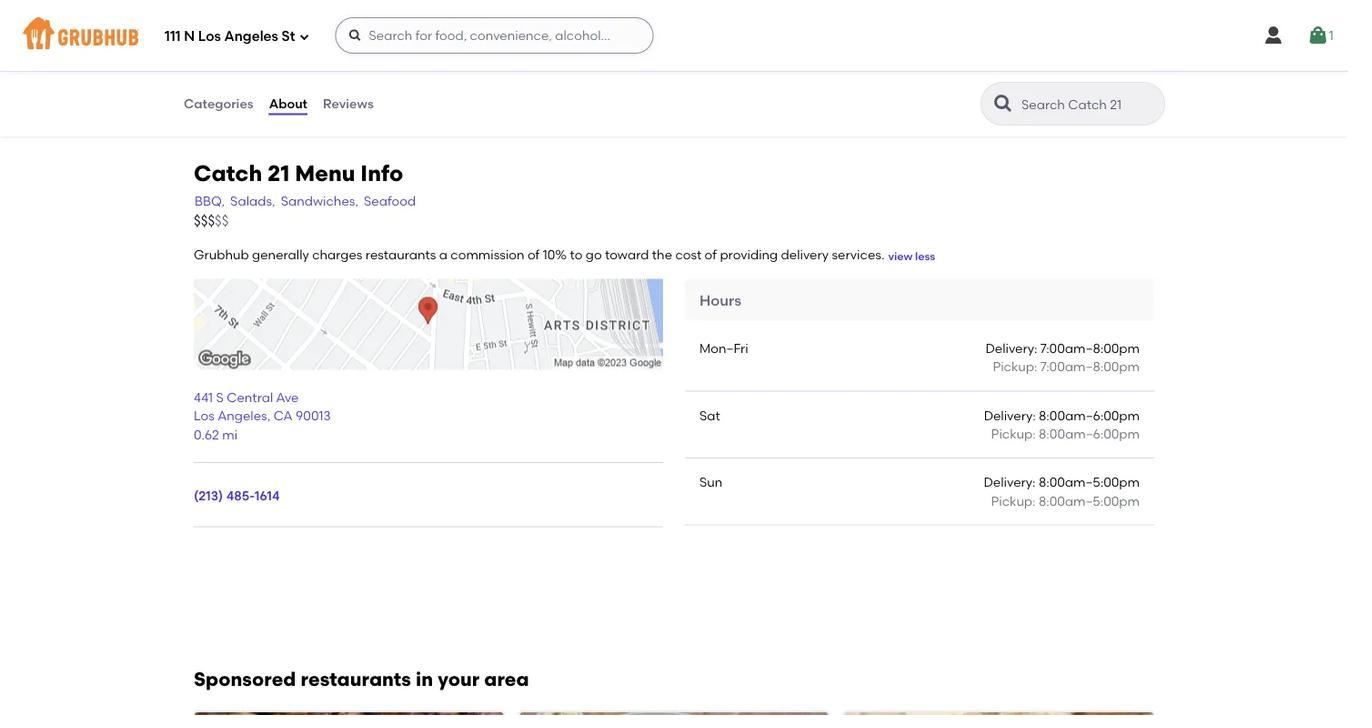 Task type: describe. For each thing, give the bounding box(es) containing it.
$$$$$
[[194, 213, 229, 229]]

1614
[[255, 487, 280, 503]]

sat
[[700, 408, 720, 423]]

1 vertical spatial restaurants
[[301, 667, 411, 691]]

8:00am–6:00pm for delivery: 8:00am–6:00pm
[[1039, 408, 1140, 423]]

delivery: for pickup: 8:00am–6:00pm
[[984, 408, 1036, 423]]

1 of from the left
[[528, 247, 540, 263]]

go
[[586, 247, 602, 263]]

the
[[652, 247, 672, 263]]

bbq, salads, sandwiches, seafood
[[195, 193, 416, 209]]

441
[[194, 390, 213, 405]]

90013
[[296, 408, 331, 424]]

sponsored
[[194, 667, 296, 691]]

view less button
[[888, 248, 935, 264]]

menu
[[295, 160, 355, 186]]

7:00am–8:00pm for pickup: 7:00am–8:00pm
[[1041, 359, 1140, 375]]

mon–fri
[[700, 341, 748, 356]]

view
[[888, 249, 913, 262]]

111 n los angeles st
[[165, 28, 295, 45]]

st
[[282, 28, 295, 45]]

(213) 485-1614
[[194, 487, 280, 503]]

svg image
[[1307, 25, 1329, 46]]

commission
[[451, 247, 525, 263]]

8:00am–5:00pm for pickup: 8:00am–5:00pm
[[1039, 493, 1140, 509]]

charges
[[312, 247, 363, 263]]

central
[[227, 390, 273, 405]]

angeles inside 441 s central ave los angeles , ca 90013 0.62 mi
[[218, 408, 267, 424]]

1 horizontal spatial svg image
[[348, 28, 363, 43]]

111
[[165, 28, 181, 45]]

catch
[[194, 160, 262, 186]]

catch 21 menu info
[[194, 160, 403, 186]]

7:00am–8:00pm for delivery: 7:00am–8:00pm
[[1041, 341, 1140, 356]]

reviews
[[323, 96, 374, 111]]

services.
[[832, 247, 885, 263]]

1 button
[[1307, 19, 1334, 52]]

area
[[484, 667, 529, 691]]

pickup: for pickup: 8:00am–5:00pm
[[991, 493, 1036, 509]]

delivery: 7:00am–8:00pm
[[986, 341, 1140, 356]]

your
[[438, 667, 480, 691]]

10%
[[543, 247, 567, 263]]

bbq,
[[195, 193, 225, 209]]

salads,
[[230, 193, 275, 209]]

reviews button
[[322, 71, 375, 136]]

toward
[[605, 247, 649, 263]]

friendly's chicken tenders logo image
[[195, 712, 503, 715]]

cost
[[675, 247, 702, 263]]

delivery: 8:00am–6:00pm
[[984, 408, 1140, 423]]

main navigation navigation
[[0, 0, 1348, 71]]

categories
[[184, 96, 254, 111]]

$$$
[[194, 213, 215, 229]]



Task type: vqa. For each thing, say whether or not it's contained in the screenshot.
Reviews button at the left
yes



Task type: locate. For each thing, give the bounding box(es) containing it.
7:00am–8:00pm down delivery: 7:00am–8:00pm on the top of page
[[1041, 359, 1140, 375]]

(213) 485-1614 button
[[194, 486, 280, 505]]

1 vertical spatial los
[[194, 408, 215, 424]]

grubhub
[[194, 247, 249, 263]]

8:00am–6:00pm for pickup: 8:00am–6:00pm
[[1039, 426, 1140, 442]]

restaurants
[[366, 247, 436, 263], [301, 667, 411, 691]]

delivery: up pickup: 8:00am–6:00pm
[[984, 408, 1036, 423]]

0 vertical spatial 8:00am–6:00pm
[[1039, 408, 1140, 423]]

less
[[915, 249, 935, 262]]

1 vertical spatial delivery:
[[984, 408, 1036, 423]]

1 8:00am–6:00pm from the top
[[1039, 408, 1140, 423]]

0 vertical spatial los
[[198, 28, 221, 45]]

1 vertical spatial pickup:
[[991, 426, 1036, 442]]

delivery: for pickup: 7:00am–8:00pm
[[986, 341, 1038, 356]]

angeles left st
[[224, 28, 278, 45]]

1 7:00am–8:00pm from the top
[[1041, 341, 1140, 356]]

8:00am–6:00pm up pickup: 8:00am–6:00pm
[[1039, 408, 1140, 423]]

(213)
[[194, 487, 223, 503]]

2 of from the left
[[705, 247, 717, 263]]

21
[[268, 160, 290, 186]]

2 vertical spatial pickup:
[[991, 493, 1036, 509]]

seafood
[[364, 193, 416, 209]]

delivery
[[781, 247, 829, 263]]

a
[[439, 247, 448, 263]]

delivery: for pickup: 8:00am–5:00pm
[[984, 475, 1036, 490]]

pickup: for pickup: 7:00am–8:00pm
[[993, 359, 1038, 375]]

ave
[[276, 390, 299, 405]]

7:00am–8:00pm up pickup: 7:00am–8:00pm
[[1041, 341, 1140, 356]]

0 vertical spatial restaurants
[[366, 247, 436, 263]]

of right the cost
[[705, 247, 717, 263]]

0 horizontal spatial svg image
[[299, 31, 310, 42]]

8:00am–5:00pm for delivery: 8:00am–5:00pm
[[1039, 475, 1140, 490]]

,
[[267, 408, 270, 424]]

of left 10%
[[528, 247, 540, 263]]

pickup: 8:00am–5:00pm
[[991, 493, 1140, 509]]

2 8:00am–6:00pm from the top
[[1039, 426, 1140, 442]]

8:00am–5:00pm down 'delivery: 8:00am–5:00pm'
[[1039, 493, 1140, 509]]

los down 441
[[194, 408, 215, 424]]

seafood button
[[363, 191, 417, 211]]

441 s central ave los angeles , ca 90013 0.62 mi
[[194, 390, 331, 442]]

sandwiches,
[[281, 193, 358, 209]]

0.62
[[194, 427, 219, 442]]

pickup:
[[993, 359, 1038, 375], [991, 426, 1036, 442], [991, 493, 1036, 509]]

los inside main navigation navigation
[[198, 28, 221, 45]]

hours
[[700, 291, 742, 309]]

providing
[[720, 247, 778, 263]]

pickup: down 'delivery: 8:00am–5:00pm'
[[991, 493, 1036, 509]]

sponsored restaurants in your area
[[194, 667, 529, 691]]

485-
[[226, 487, 255, 503]]

8:00am–5:00pm up pickup: 8:00am–5:00pm on the right of page
[[1039, 475, 1140, 490]]

1 vertical spatial 8:00am–5:00pm
[[1039, 493, 1140, 509]]

of
[[528, 247, 540, 263], [705, 247, 717, 263]]

7:00am–8:00pm
[[1041, 341, 1140, 356], [1041, 359, 1140, 375]]

1
[[1329, 28, 1334, 43]]

pickup: for pickup: 8:00am–6:00pm
[[991, 426, 1036, 442]]

8:00am–6:00pm
[[1039, 408, 1140, 423], [1039, 426, 1140, 442]]

info
[[361, 160, 403, 186]]

at home kitchen logo image
[[520, 712, 829, 715]]

los inside 441 s central ave los angeles , ca 90013 0.62 mi
[[194, 408, 215, 424]]

0 vertical spatial 8:00am–5:00pm
[[1039, 475, 1140, 490]]

0 vertical spatial pickup:
[[993, 359, 1038, 375]]

0 vertical spatial delivery:
[[986, 341, 1038, 356]]

sandwiches, button
[[280, 191, 359, 211]]

2 vertical spatial delivery:
[[984, 475, 1036, 490]]

pickup: 8:00am–6:00pm
[[991, 426, 1140, 442]]

2 7:00am–8:00pm from the top
[[1041, 359, 1140, 375]]

n
[[184, 28, 195, 45]]

search icon image
[[993, 93, 1014, 115]]

2 horizontal spatial svg image
[[1263, 25, 1285, 46]]

1 vertical spatial angeles
[[218, 408, 267, 424]]

in
[[416, 667, 433, 691]]

1 vertical spatial 8:00am–6:00pm
[[1039, 426, 1140, 442]]

golden dragon restaurant logo image
[[845, 712, 1154, 715]]

pickup: down delivery: 7:00am–8:00pm on the top of page
[[993, 359, 1038, 375]]

delivery: up pickup: 8:00am–5:00pm on the right of page
[[984, 475, 1036, 490]]

angeles inside main navigation navigation
[[224, 28, 278, 45]]

8:00am–6:00pm down delivery: 8:00am–6:00pm
[[1039, 426, 1140, 442]]

to
[[570, 247, 583, 263]]

los right n
[[198, 28, 221, 45]]

0 vertical spatial 7:00am–8:00pm
[[1041, 341, 1140, 356]]

s
[[216, 390, 224, 405]]

delivery: up pickup: 7:00am–8:00pm
[[986, 341, 1038, 356]]

1 horizontal spatial of
[[705, 247, 717, 263]]

salads, button
[[229, 191, 276, 211]]

svg image
[[1263, 25, 1285, 46], [348, 28, 363, 43], [299, 31, 310, 42]]

pickup: down delivery: 8:00am–6:00pm
[[991, 426, 1036, 442]]

0 vertical spatial angeles
[[224, 28, 278, 45]]

about
[[269, 96, 308, 111]]

Search Catch 21 search field
[[1020, 96, 1159, 113]]

los
[[198, 28, 221, 45], [194, 408, 215, 424]]

0 horizontal spatial of
[[528, 247, 540, 263]]

generally
[[252, 247, 309, 263]]

ca
[[274, 408, 293, 424]]

bbq, button
[[194, 191, 226, 211]]

about button
[[268, 71, 308, 136]]

mi
[[222, 427, 238, 442]]

delivery: 8:00am–5:00pm
[[984, 475, 1140, 490]]

1 vertical spatial 7:00am–8:00pm
[[1041, 359, 1140, 375]]

pickup: 7:00am–8:00pm
[[993, 359, 1140, 375]]

restaurants up friendly's chicken tenders logo
[[301, 667, 411, 691]]

2 8:00am–5:00pm from the top
[[1039, 493, 1140, 509]]

8:00am–5:00pm
[[1039, 475, 1140, 490], [1039, 493, 1140, 509]]

angeles
[[224, 28, 278, 45], [218, 408, 267, 424]]

restaurants left "a"
[[366, 247, 436, 263]]

delivery:
[[986, 341, 1038, 356], [984, 408, 1036, 423], [984, 475, 1036, 490]]

Search for food, convenience, alcohol... search field
[[335, 17, 654, 54]]

categories button
[[183, 71, 254, 136]]

angeles down central
[[218, 408, 267, 424]]

sun
[[700, 475, 723, 490]]

grubhub generally charges restaurants a commission of 10% to go toward the cost of providing delivery services. view less
[[194, 247, 935, 263]]

1 8:00am–5:00pm from the top
[[1039, 475, 1140, 490]]



